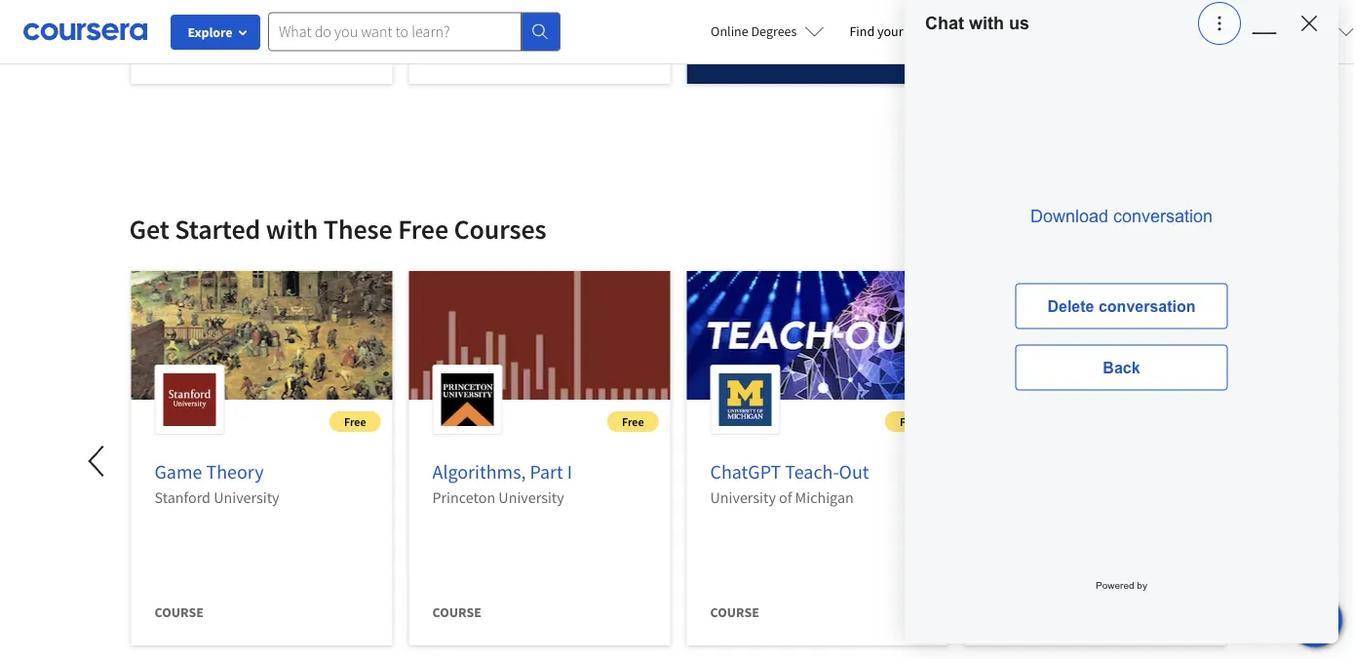 Task type: describe. For each thing, give the bounding box(es) containing it.
university for game theory
[[214, 488, 279, 507]]

new
[[906, 22, 932, 40]]

online degrees
[[711, 22, 797, 40]]

back button
[[1016, 345, 1228, 391]]

1 vertical spatial with
[[266, 212, 318, 246]]

courses
[[454, 212, 547, 246]]

download conversation menu
[[905, 47, 1339, 644]]

conversation for download conversation
[[1114, 206, 1213, 226]]

game
[[155, 460, 202, 484]]

algorithms,
[[432, 460, 526, 484]]

delete conversation
[[1048, 297, 1196, 315]]

out
[[839, 460, 869, 484]]

dialog containing chat with us
[[905, 0, 1339, 644]]

help image
[[1208, 11, 1232, 36]]

professional certificate link
[[687, 0, 948, 99]]

english button
[[982, 0, 1099, 63]]

professional certificate
[[710, 42, 882, 59]]

certificate
[[806, 42, 882, 59]]

chat
[[925, 13, 964, 33]]

game theory link
[[155, 460, 264, 484]]

delete conversation button
[[1016, 283, 1228, 329]]

get started with these free courses carousel element
[[0, 153, 1238, 659]]

chat with us
[[925, 13, 1030, 33]]

chatgpt
[[710, 460, 781, 484]]

theory
[[206, 460, 264, 484]]

teach-
[[785, 460, 839, 484]]

started
[[175, 212, 261, 246]]

game theory stanford university
[[155, 460, 279, 507]]

explore button
[[171, 15, 260, 50]]

online degrees button
[[695, 10, 840, 53]]

us
[[1009, 13, 1030, 33]]

download
[[1031, 206, 1109, 226]]

find
[[850, 22, 875, 40]]

online
[[711, 22, 749, 40]]

university inside "algorithms, part i princeton university"
[[499, 488, 564, 507]]

princeton
[[432, 488, 495, 507]]

powered
[[1096, 580, 1135, 591]]

free for game theory
[[344, 414, 366, 429]]

previous slide image
[[75, 438, 121, 485]]

your
[[878, 22, 903, 40]]

delete
[[1048, 297, 1095, 315]]

professional
[[710, 42, 803, 59]]

conversation for delete conversation
[[1099, 297, 1196, 315]]

stanford
[[155, 488, 211, 507]]



Task type: vqa. For each thing, say whether or not it's contained in the screenshot.
2nd the we from left
no



Task type: locate. For each thing, give the bounding box(es) containing it.
1 horizontal spatial with
[[969, 13, 1004, 33]]

career
[[934, 22, 972, 40]]

university for chatgpt teach-out
[[710, 488, 776, 507]]

with
[[969, 13, 1004, 33], [266, 212, 318, 246]]

university
[[214, 488, 279, 507], [499, 488, 564, 507], [710, 488, 776, 507]]

university down theory
[[214, 488, 279, 507]]

conversation
[[1114, 206, 1213, 226], [1099, 297, 1196, 315]]

free for algorithms, part i
[[622, 414, 644, 429]]

course for game
[[155, 604, 204, 621]]

close image
[[1297, 11, 1322, 36]]

with left these
[[266, 212, 318, 246]]

find your new career
[[850, 22, 972, 40]]

0 horizontal spatial university
[[214, 488, 279, 507]]

3 university from the left
[[710, 488, 776, 507]]

free
[[398, 212, 449, 246], [344, 414, 366, 429], [622, 414, 644, 429], [900, 414, 922, 429]]

of
[[779, 488, 792, 507]]

university inside chatgpt teach-out university of michigan
[[710, 488, 776, 507]]

conversation right download
[[1114, 206, 1213, 226]]

course for chatgpt
[[710, 604, 759, 621]]

download conversation
[[1031, 206, 1213, 226]]

None search field
[[268, 12, 561, 51]]

part
[[530, 460, 563, 484]]

1 horizontal spatial university
[[499, 488, 564, 507]]

with left us
[[969, 13, 1004, 33]]

free for chatgpt teach-out
[[900, 414, 922, 429]]

explore
[[188, 23, 233, 41]]

course for algorithms,
[[432, 604, 482, 621]]

0 vertical spatial with
[[969, 13, 1004, 33]]

michigan
[[795, 488, 854, 507]]

minimize window image
[[1252, 11, 1277, 36]]

get started with these free courses
[[129, 212, 547, 246]]

1 university from the left
[[214, 488, 279, 507]]

conversation inside "button"
[[1099, 297, 1196, 315]]

back
[[1103, 359, 1140, 376]]

find your new career link
[[840, 20, 982, 44]]

1 vertical spatial conversation
[[1099, 297, 1196, 315]]

these
[[324, 212, 393, 246]]

2 course link from the left
[[409, 0, 670, 99]]

What do you want to learn? text field
[[268, 12, 522, 51]]

1 horizontal spatial course link
[[409, 0, 670, 99]]

coursera image
[[23, 16, 147, 47]]

dialog
[[905, 0, 1339, 644]]

university inside game theory stanford university
[[214, 488, 279, 507]]

0 vertical spatial conversation
[[1114, 206, 1213, 226]]

course link
[[131, 0, 392, 99], [409, 0, 670, 99]]

0 horizontal spatial course link
[[131, 0, 392, 99]]

chatgpt teach-out university of michigan
[[710, 460, 869, 507]]

english
[[1017, 22, 1064, 41]]

download conversation link
[[1016, 206, 1228, 227]]

chatgpt teach-out link
[[710, 460, 869, 484]]

by
[[1137, 580, 1148, 591]]

university down chatgpt
[[710, 488, 776, 507]]

with inside dialog
[[969, 13, 1004, 33]]

algorithms, part i princeton university
[[432, 460, 572, 507]]

algorithms, part i link
[[432, 460, 572, 484]]

conversation up back button
[[1099, 297, 1196, 315]]

get
[[129, 212, 169, 246]]

university down part on the bottom left
[[499, 488, 564, 507]]

course
[[155, 42, 204, 59], [432, 42, 482, 59], [155, 604, 204, 621], [432, 604, 482, 621], [710, 604, 759, 621]]

2 horizontal spatial university
[[710, 488, 776, 507]]

2 university from the left
[[499, 488, 564, 507]]

1 course link from the left
[[131, 0, 392, 99]]

degrees
[[751, 22, 797, 40]]

0 horizontal spatial with
[[266, 212, 318, 246]]

powered by
[[1096, 580, 1148, 591]]

i
[[567, 460, 572, 484]]



